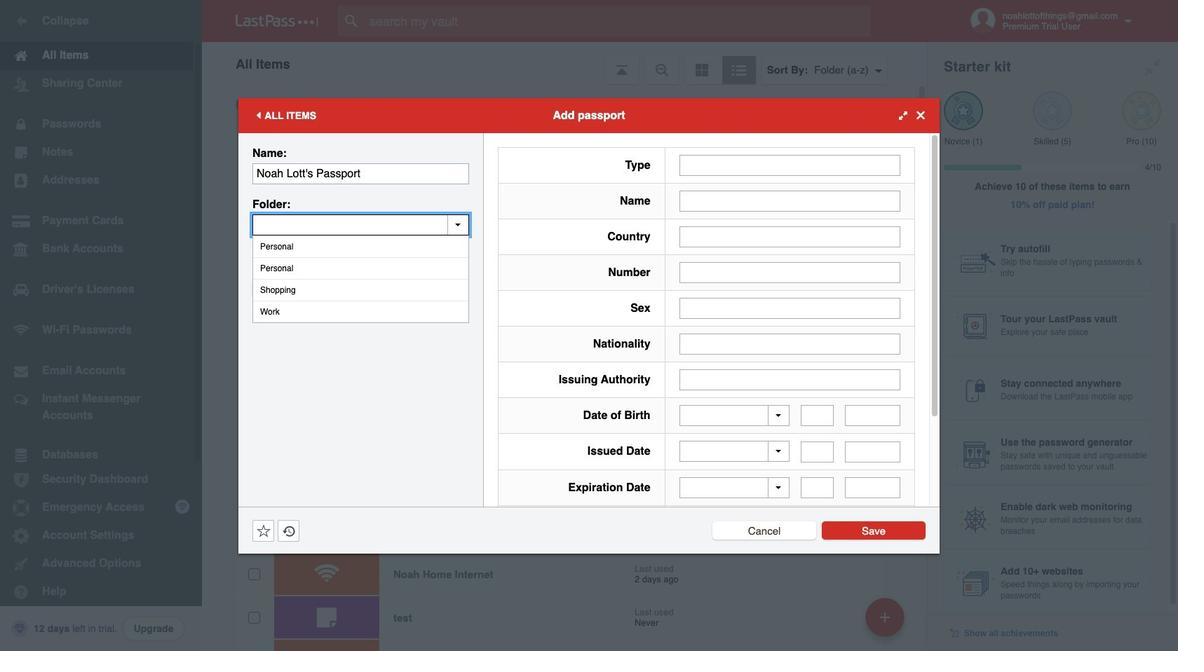Task type: vqa. For each thing, say whether or not it's contained in the screenshot.
Vault options navigation
yes



Task type: locate. For each thing, give the bounding box(es) containing it.
None text field
[[679, 155, 901, 176], [253, 163, 469, 184], [679, 190, 901, 211], [679, 226, 901, 247], [679, 262, 901, 283], [679, 298, 901, 319], [679, 334, 901, 355], [679, 369, 901, 390], [845, 405, 901, 426], [801, 442, 834, 463], [845, 478, 901, 499], [679, 155, 901, 176], [253, 163, 469, 184], [679, 190, 901, 211], [679, 226, 901, 247], [679, 262, 901, 283], [679, 298, 901, 319], [679, 334, 901, 355], [679, 369, 901, 390], [845, 405, 901, 426], [801, 442, 834, 463], [845, 478, 901, 499]]

new item navigation
[[861, 594, 913, 652]]

None text field
[[253, 214, 469, 235], [801, 405, 834, 426], [845, 442, 901, 463], [801, 478, 834, 499], [253, 214, 469, 235], [801, 405, 834, 426], [845, 442, 901, 463], [801, 478, 834, 499]]

dialog
[[238, 98, 940, 608]]

lastpass image
[[236, 15, 318, 27]]

Search search field
[[338, 6, 899, 36]]

vault options navigation
[[202, 42, 927, 84]]

new item image
[[880, 613, 890, 623]]



Task type: describe. For each thing, give the bounding box(es) containing it.
search my vault text field
[[338, 6, 899, 36]]

main navigation navigation
[[0, 0, 202, 652]]



